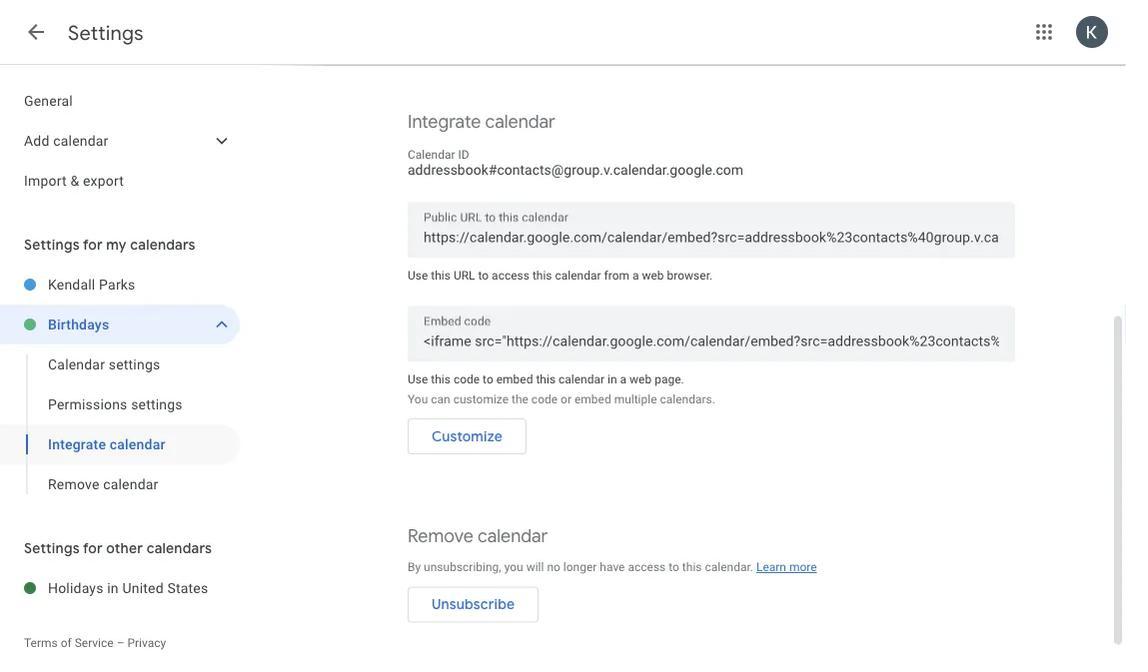 Task type: describe. For each thing, give the bounding box(es) containing it.
united
[[122, 580, 164, 597]]

&
[[70, 172, 79, 189]]

url
[[454, 269, 475, 283]]

settings for settings for other calendars
[[24, 540, 80, 558]]

calendar up or on the bottom
[[559, 373, 605, 387]]

0 vertical spatial integrate calendar
[[408, 111, 555, 134]]

birthdays link
[[48, 305, 204, 345]]

parks
[[99, 276, 135, 293]]

calendar up other at the left of page
[[103, 476, 158, 493]]

calendar up calendar id addressbook#contacts@group.v.calendar.google.com
[[485, 111, 555, 134]]

settings heading
[[68, 20, 144, 45]]

0 vertical spatial access
[[492, 269, 530, 283]]

0 vertical spatial code
[[454, 373, 480, 387]]

for for my
[[83, 236, 103, 254]]

0 vertical spatial in
[[608, 373, 617, 387]]

calendar inside tree
[[53, 132, 108, 149]]

holidays
[[48, 580, 104, 597]]

kendall parks
[[48, 276, 135, 293]]

holidays in united states tree item
[[0, 569, 240, 609]]

privacy link
[[127, 637, 166, 651]]

from
[[604, 269, 630, 283]]

settings for calendar settings
[[109, 356, 160, 373]]

by unsubscribing, you will no longer have access to this calendar. learn more
[[408, 561, 817, 575]]

a for from
[[633, 269, 639, 283]]

learn more link
[[756, 561, 817, 575]]

settings for other calendars
[[24, 540, 212, 558]]

id
[[458, 148, 469, 162]]

a for in
[[620, 373, 627, 387]]

0 vertical spatial embed
[[496, 373, 533, 387]]

this left calendar.
[[682, 561, 702, 575]]

kendall
[[48, 276, 95, 293]]

integrate calendar inside settings for my calendars tree
[[48, 436, 165, 453]]

tree containing general
[[0, 81, 240, 201]]

integrate inside group
[[48, 436, 106, 453]]

customize
[[453, 393, 509, 407]]

longer
[[564, 561, 597, 575]]

in inside tree item
[[107, 580, 119, 597]]

calendar id addressbook#contacts@group.v.calendar.google.com
[[408, 148, 744, 179]]

more
[[789, 561, 817, 575]]

group containing calendar settings
[[0, 345, 240, 505]]

1 vertical spatial remove calendar
[[408, 526, 548, 549]]

privacy
[[127, 637, 166, 651]]

calendar settings
[[48, 356, 160, 373]]

this left from
[[533, 269, 552, 283]]

or
[[561, 393, 572, 407]]

0 vertical spatial integrate
[[408, 111, 481, 134]]

settings for my calendars tree
[[0, 265, 240, 505]]

calendar for calendar settings
[[48, 356, 105, 373]]

learn
[[756, 561, 786, 575]]

use for use this code to embed this calendar in a web page.
[[408, 373, 428, 387]]

this up you can customize the code or embed multiple calendars.
[[536, 373, 556, 387]]

terms of service link
[[24, 637, 114, 651]]

holidays in united states
[[48, 580, 208, 597]]

add calendar
[[24, 132, 108, 149]]

no
[[547, 561, 561, 575]]

permissions settings
[[48, 396, 183, 413]]

for for other
[[83, 540, 103, 558]]

export
[[83, 172, 124, 189]]

the
[[512, 393, 529, 407]]

this up can
[[431, 373, 451, 387]]

unsubscribe
[[432, 597, 515, 615]]

unsubscribe button
[[408, 582, 539, 630]]

calendars for settings for my calendars
[[130, 236, 196, 254]]

settings for settings for my calendars
[[24, 236, 80, 254]]

–
[[117, 637, 124, 651]]



Task type: vqa. For each thing, say whether or not it's contained in the screenshot.
Embed
yes



Task type: locate. For each thing, give the bounding box(es) containing it.
calendars.
[[660, 393, 715, 407]]

a right from
[[633, 269, 639, 283]]

terms
[[24, 637, 58, 651]]

embed up the
[[496, 373, 533, 387]]

1 vertical spatial code
[[532, 393, 558, 407]]

1 horizontal spatial in
[[608, 373, 617, 387]]

calendar inside calendar id addressbook#contacts@group.v.calendar.google.com
[[408, 148, 455, 162]]

import & export
[[24, 172, 124, 189]]

1 vertical spatial to
[[483, 373, 493, 387]]

web right from
[[642, 269, 664, 283]]

in left the united
[[107, 580, 119, 597]]

calendars for settings for other calendars
[[147, 540, 212, 558]]

remove up unsubscribing,
[[408, 526, 474, 549]]

integrate
[[408, 111, 481, 134], [48, 436, 106, 453]]

other
[[106, 540, 143, 558]]

0 horizontal spatial integrate calendar
[[48, 436, 165, 453]]

0 horizontal spatial embed
[[496, 373, 533, 387]]

remove
[[48, 476, 99, 493], [408, 526, 474, 549]]

go back image
[[24, 20, 48, 44]]

1 vertical spatial remove
[[408, 526, 474, 549]]

calendar
[[485, 111, 555, 134], [53, 132, 108, 149], [555, 269, 601, 283], [559, 373, 605, 387], [110, 436, 165, 453], [103, 476, 158, 493], [478, 526, 548, 549]]

addressbook#contacts@group.v.calendar.google.com
[[408, 162, 744, 179]]

code
[[454, 373, 480, 387], [532, 393, 558, 407]]

settings
[[68, 20, 144, 45], [24, 236, 80, 254], [24, 540, 80, 558]]

1 vertical spatial in
[[107, 580, 119, 597]]

settings for permissions settings
[[131, 396, 183, 413]]

this
[[431, 269, 451, 283], [533, 269, 552, 283], [431, 373, 451, 387], [536, 373, 556, 387], [682, 561, 702, 575]]

0 vertical spatial settings
[[109, 356, 160, 373]]

2 for from the top
[[83, 540, 103, 558]]

0 vertical spatial settings
[[68, 20, 144, 45]]

calendar.
[[705, 561, 754, 575]]

in up multiple
[[608, 373, 617, 387]]

calendar inside group
[[48, 356, 105, 373]]

0 horizontal spatial calendar
[[48, 356, 105, 373]]

a
[[633, 269, 639, 283], [620, 373, 627, 387]]

states
[[167, 580, 208, 597]]

0 horizontal spatial in
[[107, 580, 119, 597]]

calendar down permissions settings
[[110, 436, 165, 453]]

0 vertical spatial to
[[478, 269, 489, 283]]

multiple
[[614, 393, 657, 407]]

to for embed
[[483, 373, 493, 387]]

you
[[504, 561, 523, 575]]

0 horizontal spatial integrate
[[48, 436, 106, 453]]

my
[[106, 236, 127, 254]]

1 horizontal spatial remove calendar
[[408, 526, 548, 549]]

import
[[24, 172, 67, 189]]

customize
[[432, 428, 503, 446]]

holidays in united states link
[[48, 569, 240, 609]]

integrate calendar up id
[[408, 111, 555, 134]]

settings down 'calendar settings'
[[131, 396, 183, 413]]

group
[[0, 345, 240, 505]]

integrate up id
[[408, 111, 481, 134]]

web for page.
[[630, 373, 652, 387]]

0 vertical spatial remove
[[48, 476, 99, 493]]

tree
[[0, 81, 240, 201]]

calendar up '&' in the left top of the page
[[53, 132, 108, 149]]

browser.
[[667, 269, 713, 283]]

in
[[608, 373, 617, 387], [107, 580, 119, 597]]

this left url
[[431, 269, 451, 283]]

general
[[24, 92, 73, 109]]

settings up holidays
[[24, 540, 80, 558]]

0 horizontal spatial a
[[620, 373, 627, 387]]

use
[[408, 269, 428, 283], [408, 373, 428, 387]]

1 vertical spatial access
[[628, 561, 666, 575]]

calendar up you
[[478, 526, 548, 549]]

code down use this code to embed this calendar in a web page.
[[532, 393, 558, 407]]

calendars up states
[[147, 540, 212, 558]]

remove up settings for other calendars
[[48, 476, 99, 493]]

a up multiple
[[620, 373, 627, 387]]

calendar
[[408, 148, 455, 162], [48, 356, 105, 373]]

1 vertical spatial calendars
[[147, 540, 212, 558]]

use for use this url to access this calendar from a web browser.
[[408, 269, 428, 283]]

birthdays tree item
[[0, 305, 240, 345]]

remove inside group
[[48, 476, 99, 493]]

remove calendar inside group
[[48, 476, 158, 493]]

1 horizontal spatial integrate calendar
[[408, 111, 555, 134]]

kendall parks tree item
[[0, 265, 240, 305]]

access right have
[[628, 561, 666, 575]]

web for browser.
[[642, 269, 664, 283]]

0 vertical spatial calendars
[[130, 236, 196, 254]]

settings for my calendars
[[24, 236, 196, 254]]

use this code to embed this calendar in a web page.
[[408, 373, 684, 387]]

for left my
[[83, 236, 103, 254]]

0 vertical spatial for
[[83, 236, 103, 254]]

0 horizontal spatial code
[[454, 373, 480, 387]]

to up customize
[[483, 373, 493, 387]]

embed right or on the bottom
[[575, 393, 611, 407]]

use this url to access this calendar from a web browser.
[[408, 269, 713, 283]]

calendar down birthdays
[[48, 356, 105, 373]]

service
[[75, 637, 114, 651]]

integrate down permissions
[[48, 436, 106, 453]]

for left other at the left of page
[[83, 540, 103, 558]]

terms of service – privacy
[[24, 637, 166, 651]]

will
[[526, 561, 544, 575]]

2 vertical spatial settings
[[24, 540, 80, 558]]

1 horizontal spatial access
[[628, 561, 666, 575]]

0 vertical spatial a
[[633, 269, 639, 283]]

calendar for calendar id addressbook#contacts@group.v.calendar.google.com
[[408, 148, 455, 162]]

0 vertical spatial calendar
[[408, 148, 455, 162]]

1 vertical spatial integrate calendar
[[48, 436, 165, 453]]

permissions
[[48, 396, 127, 413]]

add
[[24, 132, 50, 149]]

0 horizontal spatial remove
[[48, 476, 99, 493]]

1 vertical spatial integrate
[[48, 436, 106, 453]]

1 horizontal spatial embed
[[575, 393, 611, 407]]

you can customize the code or embed multiple calendars.
[[408, 393, 715, 407]]

remove calendar
[[48, 476, 158, 493], [408, 526, 548, 549]]

use up you
[[408, 373, 428, 387]]

settings right "go back" icon
[[68, 20, 144, 45]]

calendars right my
[[130, 236, 196, 254]]

1 use from the top
[[408, 269, 428, 283]]

1 horizontal spatial code
[[532, 393, 558, 407]]

remove calendar up settings for other calendars
[[48, 476, 158, 493]]

1 vertical spatial settings
[[131, 396, 183, 413]]

1 vertical spatial for
[[83, 540, 103, 558]]

you
[[408, 393, 428, 407]]

1 horizontal spatial remove
[[408, 526, 474, 549]]

0 vertical spatial web
[[642, 269, 664, 283]]

birthdays
[[48, 316, 109, 333]]

calendars
[[130, 236, 196, 254], [147, 540, 212, 558]]

of
[[61, 637, 72, 651]]

integrate calendar down permissions settings
[[48, 436, 165, 453]]

can
[[431, 393, 450, 407]]

1 vertical spatial a
[[620, 373, 627, 387]]

1 vertical spatial calendar
[[48, 356, 105, 373]]

web up multiple
[[630, 373, 652, 387]]

0 horizontal spatial access
[[492, 269, 530, 283]]

web
[[642, 269, 664, 283], [630, 373, 652, 387]]

1 horizontal spatial a
[[633, 269, 639, 283]]

by
[[408, 561, 421, 575]]

calendar left from
[[555, 269, 601, 283]]

access
[[492, 269, 530, 283], [628, 561, 666, 575]]

0 horizontal spatial remove calendar
[[48, 476, 158, 493]]

2 vertical spatial to
[[669, 561, 679, 575]]

remove calendar up unsubscribing,
[[408, 526, 548, 549]]

to
[[478, 269, 489, 283], [483, 373, 493, 387], [669, 561, 679, 575]]

embed
[[496, 373, 533, 387], [575, 393, 611, 407]]

unsubscribing,
[[424, 561, 501, 575]]

1 vertical spatial use
[[408, 373, 428, 387]]

settings
[[109, 356, 160, 373], [131, 396, 183, 413]]

1 for from the top
[[83, 236, 103, 254]]

0 vertical spatial use
[[408, 269, 428, 283]]

settings down birthdays link
[[109, 356, 160, 373]]

2 use from the top
[[408, 373, 428, 387]]

to for access
[[478, 269, 489, 283]]

1 horizontal spatial calendar
[[408, 148, 455, 162]]

1 vertical spatial settings
[[24, 236, 80, 254]]

to right url
[[478, 269, 489, 283]]

use left url
[[408, 269, 428, 283]]

settings up kendall
[[24, 236, 80, 254]]

integrate calendar
[[408, 111, 555, 134], [48, 436, 165, 453]]

calendar left id
[[408, 148, 455, 162]]

1 vertical spatial web
[[630, 373, 652, 387]]

for
[[83, 236, 103, 254], [83, 540, 103, 558]]

0 vertical spatial remove calendar
[[48, 476, 158, 493]]

page.
[[655, 373, 684, 387]]

settings for settings
[[68, 20, 144, 45]]

1 horizontal spatial integrate
[[408, 111, 481, 134]]

to left calendar.
[[669, 561, 679, 575]]

code up customize
[[454, 373, 480, 387]]

1 vertical spatial embed
[[575, 393, 611, 407]]

None text field
[[424, 224, 999, 252], [424, 328, 999, 356], [424, 224, 999, 252], [424, 328, 999, 356]]

access right url
[[492, 269, 530, 283]]

have
[[600, 561, 625, 575]]



